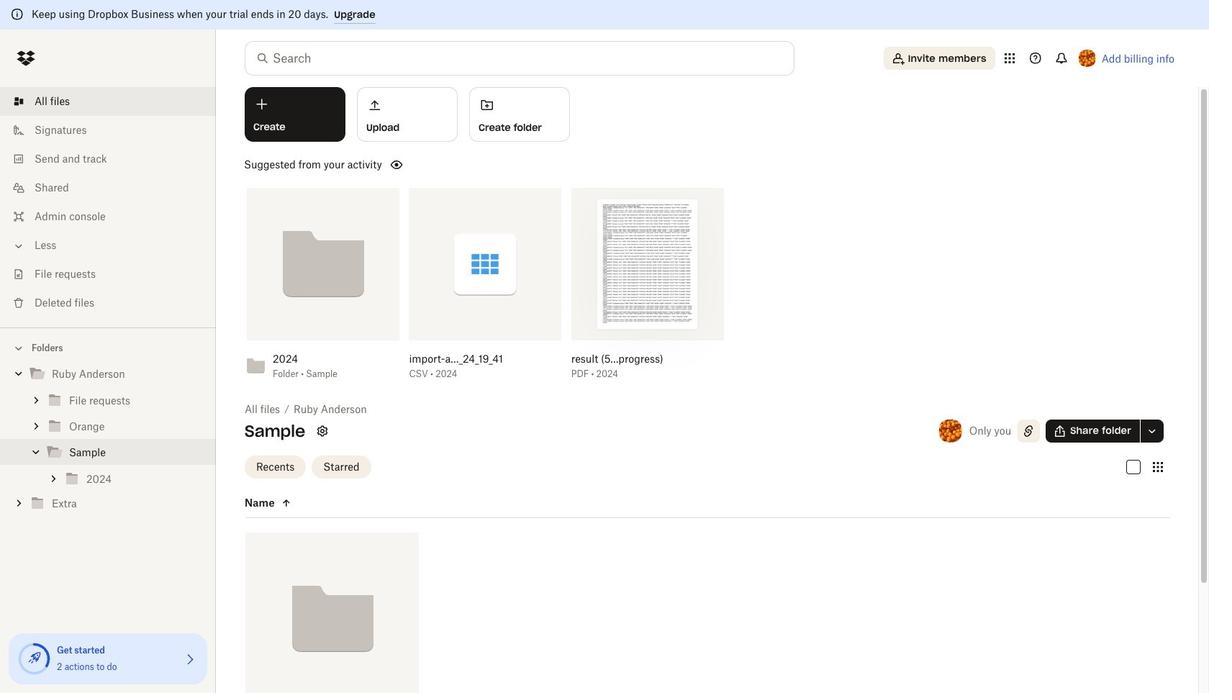 Task type: describe. For each thing, give the bounding box(es) containing it.
dropbox image
[[12, 44, 40, 73]]



Task type: vqa. For each thing, say whether or not it's contained in the screenshot.
that
no



Task type: locate. For each thing, give the bounding box(es) containing it.
account menu image
[[1079, 50, 1097, 67]]

less image
[[12, 239, 26, 254]]

2 group from the top
[[0, 387, 216, 492]]

list item
[[0, 87, 216, 116]]

ruby anderson (you) image
[[940, 420, 963, 443]]

folder settings image
[[314, 423, 331, 440]]

list
[[0, 79, 216, 328]]

Search in folder "Dropbox" text field
[[273, 50, 765, 67]]

alert
[[0, 0, 1210, 30]]

1 group from the top
[[0, 359, 216, 528]]

group
[[0, 359, 216, 528], [0, 387, 216, 492]]

folder, 2024 row
[[246, 533, 419, 694]]



